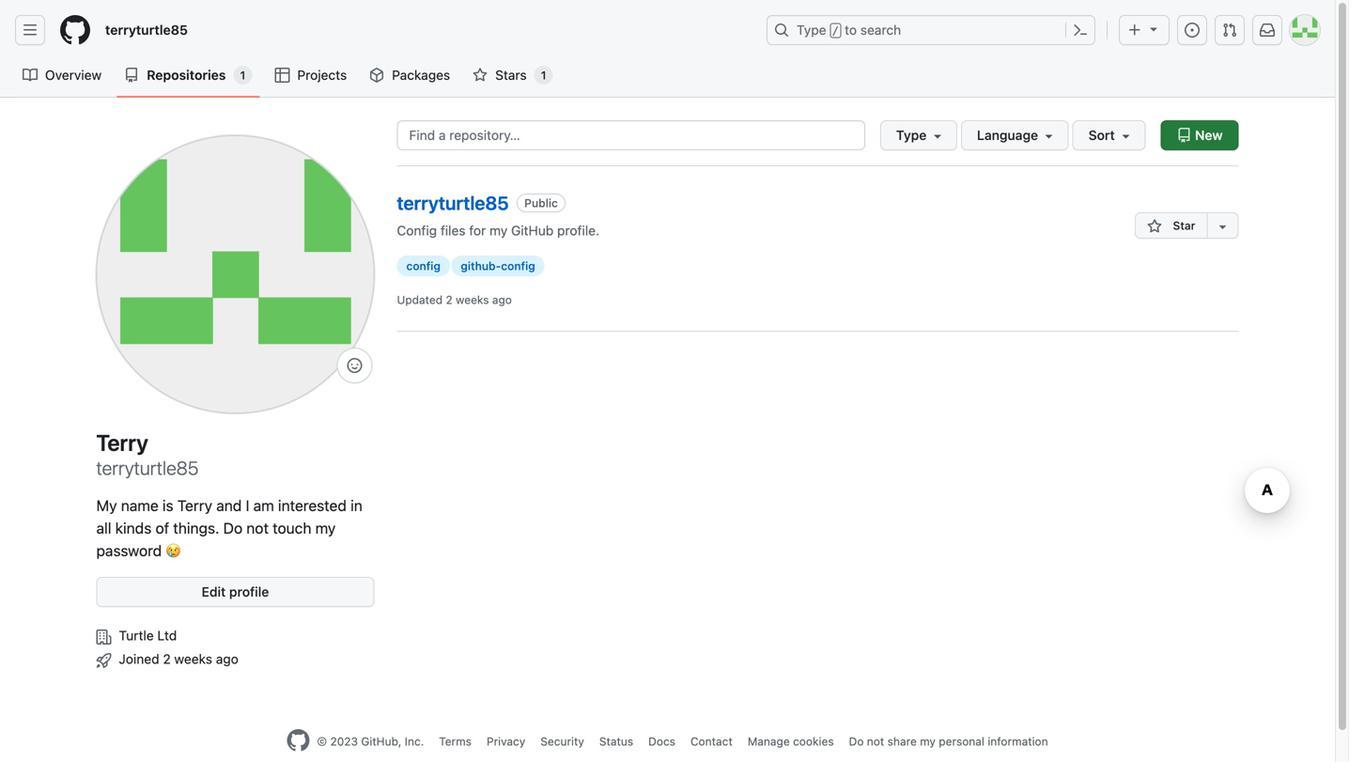 Task type: describe. For each thing, give the bounding box(es) containing it.
manage
[[748, 735, 790, 748]]

github
[[511, 223, 554, 238]]

edit profile
[[202, 584, 269, 600]]

stars
[[495, 67, 527, 83]]

sort button
[[1073, 120, 1146, 150]]

type for type
[[896, 127, 927, 143]]

turtle
[[119, 628, 154, 643]]

1 for repositories
[[240, 69, 246, 82]]

2 vertical spatial terryturtle85
[[96, 457, 199, 479]]

0 vertical spatial terryturtle85 link
[[98, 15, 195, 45]]

turtle ltd
[[119, 628, 177, 643]]

docs
[[649, 735, 676, 748]]

terry inside 'terry terryturtle85'
[[96, 429, 148, 456]]

organization image
[[96, 630, 111, 645]]

of
[[155, 519, 169, 537]]

repositories
[[147, 67, 226, 83]]

0 vertical spatial terryturtle85
[[105, 22, 188, 38]]

terry inside my name is terry and i am interested in all kinds of things.  do not touch my password 😢
[[177, 497, 212, 514]]

share
[[888, 735, 917, 748]]

change your avatar image
[[96, 135, 374, 413]]

type button
[[880, 120, 958, 150]]

repo image inside the new link
[[1177, 128, 1192, 143]]

password
[[96, 542, 162, 560]]

smiley image
[[347, 358, 362, 373]]

my
[[96, 497, 117, 514]]

and
[[216, 497, 242, 514]]

my for do
[[920, 735, 936, 748]]

packages
[[392, 67, 450, 83]]

projects link
[[267, 61, 354, 89]]

/
[[832, 24, 839, 38]]

edit
[[202, 584, 226, 600]]

new link
[[1161, 120, 1239, 150]]

do inside my name is terry and i am interested in all kinds of things.  do not touch my password 😢
[[223, 519, 243, 537]]

profile.
[[557, 223, 600, 238]]

packages link
[[362, 61, 458, 89]]

2 for updated
[[446, 293, 453, 306]]

config
[[397, 223, 437, 238]]

1 for stars
[[541, 69, 547, 82]]

©
[[317, 735, 327, 748]]

kinds
[[115, 519, 152, 537]]

github-config link
[[451, 256, 545, 276]]

😢
[[166, 542, 181, 560]]

to
[[845, 22, 857, 38]]

my name is terry and i am interested in all kinds of things.  do not touch my password 😢
[[96, 497, 362, 560]]

my for config
[[490, 223, 508, 238]]

security link
[[541, 735, 584, 748]]

in
[[351, 497, 362, 514]]

organization: turtle ltd element
[[96, 622, 374, 646]]

information
[[988, 735, 1048, 748]]

star button
[[1135, 212, 1207, 238]]

rocket image
[[96, 653, 111, 668]]

weeks for updated
[[456, 293, 489, 306]]

am
[[253, 497, 274, 514]]

add this repository to a list image
[[1215, 219, 1231, 234]]

not inside my name is terry and i am interested in all kinds of things.  do not touch my password 😢
[[246, 519, 269, 537]]

2023
[[330, 735, 358, 748]]

public
[[525, 197, 558, 210]]

notifications image
[[1260, 23, 1275, 38]]

status
[[599, 735, 633, 748]]

things.
[[173, 519, 219, 537]]

homepage image
[[60, 15, 90, 45]]

interested
[[278, 497, 347, 514]]

star image
[[1148, 219, 1163, 234]]

language button
[[961, 120, 1069, 150]]

book image
[[23, 68, 38, 83]]

Repositories search field
[[397, 120, 1146, 150]]

ago for joined 2 weeks ago
[[216, 651, 239, 667]]

table image
[[275, 68, 290, 83]]

security
[[541, 735, 584, 748]]

ago for updated 2 weeks ago
[[492, 293, 512, 306]]

not inside button
[[867, 735, 884, 748]]

joined
[[119, 651, 159, 667]]

config link
[[397, 256, 450, 276]]

updated
[[397, 293, 443, 306]]



Task type: vqa. For each thing, say whether or not it's contained in the screenshot.
Block or Report
no



Task type: locate. For each thing, give the bounding box(es) containing it.
my down interested
[[315, 519, 336, 537]]

cookies
[[793, 735, 834, 748]]

0 horizontal spatial terryturtle85 link
[[98, 15, 195, 45]]

my right for
[[490, 223, 508, 238]]

1 vertical spatial terry
[[177, 497, 212, 514]]

0 vertical spatial terry
[[96, 429, 148, 456]]

weeks down github-
[[456, 293, 489, 306]]

2 config from the left
[[501, 259, 535, 273]]

star image
[[473, 68, 488, 83]]

1 vertical spatial not
[[867, 735, 884, 748]]

2
[[446, 293, 453, 306], [163, 651, 171, 667]]

sort
[[1089, 127, 1115, 143]]

my right share
[[920, 735, 936, 748]]

joined 2 weeks ago
[[119, 651, 239, 667]]

star
[[1170, 219, 1196, 232]]

my inside button
[[920, 735, 936, 748]]

all
[[96, 519, 111, 537]]

0 horizontal spatial config
[[406, 259, 441, 273]]

terry terryturtle85
[[96, 429, 199, 479]]

1 horizontal spatial config
[[501, 259, 535, 273]]

2 for joined
[[163, 651, 171, 667]]

not left share
[[867, 735, 884, 748]]

0 horizontal spatial 2
[[163, 651, 171, 667]]

git pull request image
[[1223, 23, 1238, 38]]

plus image
[[1128, 23, 1143, 38]]

0 vertical spatial my
[[490, 223, 508, 238]]

terry up things.
[[177, 497, 212, 514]]

updated 2 weeks ago
[[397, 293, 512, 306]]

command palette image
[[1073, 23, 1088, 38]]

0 horizontal spatial not
[[246, 519, 269, 537]]

1 vertical spatial ago
[[216, 651, 239, 667]]

terryturtle85 up files
[[397, 192, 509, 214]]

1 horizontal spatial repo image
[[1177, 128, 1192, 143]]

repo image right sort popup button
[[1177, 128, 1192, 143]]

2 down ltd
[[163, 651, 171, 667]]

do right cookies
[[849, 735, 864, 748]]

1 vertical spatial terryturtle85
[[397, 192, 509, 214]]

contact
[[691, 735, 733, 748]]

do not share my personal information
[[849, 735, 1048, 748]]

1 horizontal spatial do
[[849, 735, 864, 748]]

docs link
[[649, 735, 676, 748]]

search
[[861, 22, 901, 38]]

i
[[246, 497, 249, 514]]

0 horizontal spatial my
[[315, 519, 336, 537]]

new
[[1192, 127, 1223, 143]]

2 vertical spatial my
[[920, 735, 936, 748]]

do inside button
[[849, 735, 864, 748]]

inc.
[[405, 735, 424, 748]]

1 vertical spatial do
[[849, 735, 864, 748]]

do not share my personal information button
[[849, 733, 1048, 750]]

github-
[[461, 259, 501, 273]]

my inside my name is terry and i am interested in all kinds of things.  do not touch my password 😢
[[315, 519, 336, 537]]

1 right stars
[[541, 69, 547, 82]]

terryturtle85 link up repositories at top left
[[98, 15, 195, 45]]

weeks down ltd
[[174, 651, 212, 667]]

2 right updated
[[446, 293, 453, 306]]

privacy
[[487, 735, 526, 748]]

0 horizontal spatial type
[[797, 22, 826, 38]]

terryturtle85 link up files
[[397, 192, 509, 214]]

type for type / to search
[[797, 22, 826, 38]]

1 1 from the left
[[240, 69, 246, 82]]

not
[[246, 519, 269, 537], [867, 735, 884, 748]]

1 horizontal spatial 2
[[446, 293, 453, 306]]

0 horizontal spatial repo image
[[124, 68, 139, 83]]

github-config
[[461, 259, 535, 273]]

terry
[[96, 429, 148, 456], [177, 497, 212, 514]]

Find a repository… search field
[[397, 120, 865, 150]]

files
[[441, 223, 466, 238]]

1 config from the left
[[406, 259, 441, 273]]

type
[[797, 22, 826, 38], [896, 127, 927, 143]]

ago down organization: turtle ltd element
[[216, 651, 239, 667]]

not down am at the left bottom of page
[[246, 519, 269, 537]]

is
[[162, 497, 173, 514]]

1 horizontal spatial weeks
[[456, 293, 489, 306]]

ago
[[492, 293, 512, 306], [216, 651, 239, 667]]

0 vertical spatial not
[[246, 519, 269, 537]]

1 horizontal spatial not
[[867, 735, 884, 748]]

0 vertical spatial ago
[[492, 293, 512, 306]]

1 horizontal spatial terry
[[177, 497, 212, 514]]

1
[[240, 69, 246, 82], [541, 69, 547, 82]]

type / to search
[[797, 22, 901, 38]]

triangle down image
[[1146, 21, 1161, 36]]

projects
[[297, 67, 347, 83]]

overview link
[[15, 61, 109, 89]]

config inside "link"
[[406, 259, 441, 273]]

0 horizontal spatial ago
[[216, 651, 239, 667]]

contact link
[[691, 735, 733, 748]]

for
[[469, 223, 486, 238]]

0 vertical spatial type
[[797, 22, 826, 38]]

1 vertical spatial repo image
[[1177, 128, 1192, 143]]

1 vertical spatial my
[[315, 519, 336, 537]]

terryturtle85 up repositories at top left
[[105, 22, 188, 38]]

type inside popup button
[[896, 127, 927, 143]]

edit profile button
[[96, 577, 374, 607]]

issue opened image
[[1185, 23, 1200, 38]]

homepage image
[[287, 729, 309, 752]]

© 2023 github, inc.
[[317, 735, 424, 748]]

0 vertical spatial repo image
[[124, 68, 139, 83]]

profile
[[229, 584, 269, 600]]

1 left table image
[[240, 69, 246, 82]]

1 horizontal spatial my
[[490, 223, 508, 238]]

1 horizontal spatial 1
[[541, 69, 547, 82]]

personal
[[939, 735, 985, 748]]

privacy link
[[487, 735, 526, 748]]

terryturtle85
[[105, 22, 188, 38], [397, 192, 509, 214], [96, 457, 199, 479]]

weeks
[[456, 293, 489, 306], [174, 651, 212, 667]]

package image
[[370, 68, 385, 83]]

my
[[490, 223, 508, 238], [315, 519, 336, 537], [920, 735, 936, 748]]

repo image
[[124, 68, 139, 83], [1177, 128, 1192, 143]]

2 horizontal spatial my
[[920, 735, 936, 748]]

0 vertical spatial 2
[[446, 293, 453, 306]]

name
[[121, 497, 159, 514]]

1 vertical spatial type
[[896, 127, 927, 143]]

1 horizontal spatial ago
[[492, 293, 512, 306]]

terryturtle85 up name
[[96, 457, 199, 479]]

0 vertical spatial do
[[223, 519, 243, 537]]

do
[[223, 519, 243, 537], [849, 735, 864, 748]]

config
[[406, 259, 441, 273], [501, 259, 535, 273]]

terryturtle85 link
[[98, 15, 195, 45], [397, 192, 509, 214]]

2 1 from the left
[[541, 69, 547, 82]]

manage cookies button
[[748, 733, 834, 750]]

weeks for joined
[[174, 651, 212, 667]]

github,
[[361, 735, 402, 748]]

do down the and on the left of the page
[[223, 519, 243, 537]]

language
[[977, 127, 1038, 143]]

config down github
[[501, 259, 535, 273]]

1 vertical spatial terryturtle85 link
[[397, 192, 509, 214]]

0 vertical spatial weeks
[[456, 293, 489, 306]]

0 horizontal spatial terry
[[96, 429, 148, 456]]

1 horizontal spatial type
[[896, 127, 927, 143]]

terry up 'my'
[[96, 429, 148, 456]]

1 vertical spatial 2
[[163, 651, 171, 667]]

0 horizontal spatial do
[[223, 519, 243, 537]]

touch
[[273, 519, 311, 537]]

config files for my github profile.
[[397, 223, 600, 238]]

overview
[[45, 67, 102, 83]]

manage cookies
[[748, 735, 834, 748]]

1 horizontal spatial terryturtle85 link
[[397, 192, 509, 214]]

0 horizontal spatial weeks
[[174, 651, 212, 667]]

repo image left repositories at top left
[[124, 68, 139, 83]]

0 horizontal spatial 1
[[240, 69, 246, 82]]

ltd
[[157, 628, 177, 643]]

terms link
[[439, 735, 472, 748]]

1 vertical spatial weeks
[[174, 651, 212, 667]]

config up updated
[[406, 259, 441, 273]]

terms
[[439, 735, 472, 748]]

status link
[[599, 735, 633, 748]]

ago down github-config link
[[492, 293, 512, 306]]



